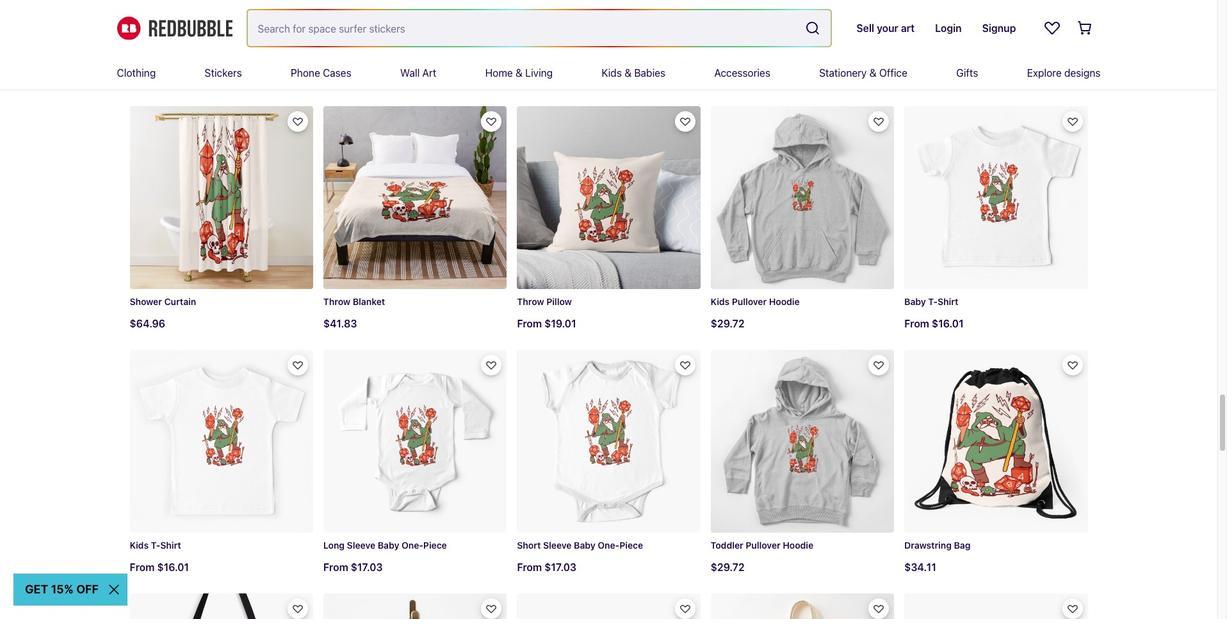 Task type: vqa. For each thing, say whether or not it's contained in the screenshot.
top with
no



Task type: describe. For each thing, give the bounding box(es) containing it.
phone cases
[[291, 67, 351, 79]]

pullover for toddler
[[746, 541, 781, 552]]

(set
[[558, 53, 576, 63]]

from $16.01 for baby
[[904, 318, 964, 330]]

home & living link
[[485, 56, 553, 90]]

from for long
[[323, 563, 348, 574]]

home & living
[[485, 67, 553, 79]]

from $17.03 for long
[[323, 563, 383, 574]]

from $17.03 for short
[[517, 563, 576, 574]]

menu bar containing clothing
[[117, 56, 1101, 90]]

one- for short sleeve baby one-piece
[[598, 541, 620, 552]]

clock
[[323, 53, 348, 63]]

baby for short sleeve baby one-piece
[[574, 541, 596, 552]]

art
[[422, 67, 436, 79]]

comforter
[[711, 53, 755, 63]]

$24.65
[[130, 74, 165, 86]]

kids for $29.72
[[711, 297, 730, 308]]

toddler
[[711, 541, 743, 552]]

redbubble logo image
[[117, 16, 232, 40]]

$29.72 for kids
[[711, 318, 745, 330]]

kids t-shirt
[[130, 541, 181, 552]]

designs
[[1064, 67, 1101, 79]]

4)
[[589, 53, 599, 63]]

from $19.01
[[517, 318, 576, 330]]

stationery
[[819, 67, 867, 79]]

shower curtain
[[130, 297, 196, 308]]

kids for from
[[130, 541, 149, 552]]

from for throw
[[517, 318, 542, 330]]

$34.11
[[904, 563, 936, 574]]

throw pillow
[[517, 297, 572, 308]]

shirt for baby t-shirt
[[938, 297, 958, 308]]

phone cases link
[[291, 56, 351, 90]]

& for office
[[870, 67, 877, 79]]

$17.03 for short
[[545, 563, 576, 574]]

office
[[879, 67, 908, 79]]

hoodie for kids pullover hoodie
[[769, 297, 800, 308]]

$64.96
[[130, 318, 165, 330]]

explore designs link
[[1027, 56, 1101, 90]]

Search term search field
[[248, 10, 800, 46]]

accessories link
[[714, 56, 770, 90]]

duvet
[[904, 53, 930, 63]]

$29.72 for toddler
[[711, 563, 745, 574]]

toddler pullover hoodie
[[711, 541, 814, 552]]

accessories
[[714, 67, 770, 79]]

long
[[323, 541, 345, 552]]

$34.73
[[323, 74, 358, 86]]

curtain
[[164, 297, 196, 308]]

stickers link
[[205, 56, 242, 90]]

$16.47
[[517, 74, 550, 86]]

shirt for kids t-shirt
[[160, 541, 181, 552]]

$134.41
[[711, 74, 749, 86]]

duvet cover
[[904, 53, 957, 63]]

throw for $41.83
[[323, 297, 350, 308]]

t- for kids
[[151, 541, 160, 552]]

bag
[[954, 541, 971, 552]]



Task type: locate. For each thing, give the bounding box(es) containing it.
phone
[[291, 67, 320, 79]]

$17.03
[[545, 563, 576, 574], [351, 563, 383, 574]]

cases
[[323, 67, 351, 79]]

clothing
[[117, 67, 156, 79]]

kids & babies
[[602, 67, 666, 79]]

1 piece from the left
[[620, 541, 643, 552]]

wall art
[[400, 67, 436, 79]]

1 horizontal spatial piece
[[620, 541, 643, 552]]

& left office
[[870, 67, 877, 79]]

from down kids t-shirt
[[130, 563, 155, 574]]

1 & from the left
[[516, 67, 523, 79]]

drawstring
[[904, 541, 952, 552]]

$121.70
[[904, 74, 942, 86]]

kids & babies link
[[602, 56, 666, 90]]

pillow
[[546, 297, 572, 308]]

$16.01 down baby t-shirt
[[932, 318, 964, 330]]

1 vertical spatial from $16.01
[[130, 563, 189, 574]]

1 $17.03 from the left
[[545, 563, 576, 574]]

2 throw from the left
[[323, 297, 350, 308]]

t- for baby
[[928, 297, 938, 308]]

throw blanket
[[323, 297, 385, 308]]

menu bar
[[117, 56, 1101, 90]]

from $17.03 down short
[[517, 563, 576, 574]]

1 vertical spatial pullover
[[746, 541, 781, 552]]

one- for long sleeve baby one-piece
[[402, 541, 423, 552]]

throw up from $19.01
[[517, 297, 544, 308]]

bath mat
[[130, 53, 168, 63]]

from $16.01
[[904, 318, 964, 330], [130, 563, 189, 574]]

&
[[516, 67, 523, 79], [625, 67, 632, 79], [870, 67, 877, 79]]

1 sleeve from the left
[[543, 541, 572, 552]]

throw
[[517, 297, 544, 308], [323, 297, 350, 308]]

1 horizontal spatial shirt
[[938, 297, 958, 308]]

from $16.01 down kids t-shirt
[[130, 563, 189, 574]]

explore
[[1027, 67, 1062, 79]]

$16.01 for kids t-shirt
[[157, 563, 189, 574]]

2 $29.72 from the top
[[711, 563, 745, 574]]

pullover for kids
[[732, 297, 767, 308]]

explore designs
[[1027, 67, 1101, 79]]

from for short
[[517, 563, 542, 574]]

mat
[[152, 53, 168, 63]]

2 horizontal spatial kids
[[711, 297, 730, 308]]

$17.03 down short sleeve baby one-piece
[[545, 563, 576, 574]]

& for babies
[[625, 67, 632, 79]]

0 horizontal spatial &
[[516, 67, 523, 79]]

from $16.01 down baby t-shirt
[[904, 318, 964, 330]]

2 vertical spatial kids
[[130, 541, 149, 552]]

babies
[[634, 67, 666, 79]]

piece
[[620, 541, 643, 552], [423, 541, 447, 552]]

stationery & office link
[[819, 56, 908, 90]]

1 horizontal spatial $16.01
[[932, 318, 964, 330]]

0 vertical spatial $29.72
[[711, 318, 745, 330]]

0 horizontal spatial from $16.01
[[130, 563, 189, 574]]

t-
[[928, 297, 938, 308], [151, 541, 160, 552]]

piece for long sleeve baby one-piece
[[423, 541, 447, 552]]

0 horizontal spatial $17.03
[[351, 563, 383, 574]]

$29.72 down kids pullover hoodie
[[711, 318, 745, 330]]

0 horizontal spatial baby
[[378, 541, 399, 552]]

1 vertical spatial hoodie
[[783, 541, 814, 552]]

sleeve for short
[[543, 541, 572, 552]]

1 vertical spatial $29.72
[[711, 563, 745, 574]]

$17.03 for long
[[351, 563, 383, 574]]

clothing link
[[117, 56, 156, 90]]

1 horizontal spatial one-
[[598, 541, 620, 552]]

gifts
[[956, 67, 978, 79]]

& left living
[[516, 67, 523, 79]]

short sleeve baby one-piece
[[517, 541, 643, 552]]

1 $29.72 from the top
[[711, 318, 745, 330]]

None field
[[248, 10, 831, 46]]

hoodie
[[769, 297, 800, 308], [783, 541, 814, 552]]

throw for from
[[517, 297, 544, 308]]

from $17.03
[[517, 563, 576, 574], [323, 563, 383, 574]]

0 vertical spatial shirt
[[938, 297, 958, 308]]

1 horizontal spatial sleeve
[[543, 541, 572, 552]]

0 vertical spatial t-
[[928, 297, 938, 308]]

$29.72
[[711, 318, 745, 330], [711, 563, 745, 574]]

of
[[578, 53, 587, 63]]

2 sleeve from the left
[[347, 541, 375, 552]]

bath
[[130, 53, 150, 63]]

sleeve for long
[[347, 541, 375, 552]]

shower
[[130, 297, 162, 308]]

baby t-shirt
[[904, 297, 958, 308]]

kids pullover hoodie
[[711, 297, 800, 308]]

1 vertical spatial t-
[[151, 541, 160, 552]]

2 one- from the left
[[402, 541, 423, 552]]

1 horizontal spatial throw
[[517, 297, 544, 308]]

stationery & office
[[819, 67, 908, 79]]

1 vertical spatial kids
[[711, 297, 730, 308]]

one-
[[598, 541, 620, 552], [402, 541, 423, 552]]

0 horizontal spatial kids
[[130, 541, 149, 552]]

0 horizontal spatial from $17.03
[[323, 563, 383, 574]]

2 horizontal spatial &
[[870, 67, 877, 79]]

from for kids
[[130, 563, 155, 574]]

1 throw from the left
[[517, 297, 544, 308]]

home
[[485, 67, 513, 79]]

2 piece from the left
[[423, 541, 447, 552]]

wall
[[400, 67, 420, 79]]

sleeve right long
[[347, 541, 375, 552]]

coasters
[[517, 53, 556, 63]]

0 horizontal spatial shirt
[[160, 541, 181, 552]]

$16.01 for baby t-shirt
[[932, 318, 964, 330]]

$19.01
[[545, 318, 576, 330]]

piece for short sleeve baby one-piece
[[620, 541, 643, 552]]

from down short
[[517, 563, 542, 574]]

0 horizontal spatial $16.01
[[157, 563, 189, 574]]

sleeve
[[543, 541, 572, 552], [347, 541, 375, 552]]

1 horizontal spatial &
[[625, 67, 632, 79]]

& left "babies"
[[625, 67, 632, 79]]

$17.03 down long sleeve baby one-piece
[[351, 563, 383, 574]]

1 from $17.03 from the left
[[517, 563, 576, 574]]

drawstring bag
[[904, 541, 971, 552]]

short
[[517, 541, 541, 552]]

from down throw pillow
[[517, 318, 542, 330]]

cover
[[932, 53, 957, 63]]

gifts link
[[956, 56, 978, 90]]

0 vertical spatial pullover
[[732, 297, 767, 308]]

0 vertical spatial $16.01
[[932, 318, 964, 330]]

living
[[525, 67, 553, 79]]

1 horizontal spatial from $16.01
[[904, 318, 964, 330]]

throw up $41.83
[[323, 297, 350, 308]]

2 from $17.03 from the left
[[323, 563, 383, 574]]

pullover
[[732, 297, 767, 308], [746, 541, 781, 552]]

0 horizontal spatial sleeve
[[347, 541, 375, 552]]

0 vertical spatial from $16.01
[[904, 318, 964, 330]]

shirt
[[938, 297, 958, 308], [160, 541, 181, 552]]

0 vertical spatial kids
[[602, 67, 622, 79]]

from down long
[[323, 563, 348, 574]]

$41.83
[[323, 318, 357, 330]]

wall art link
[[400, 56, 436, 90]]

from $17.03 down long
[[323, 563, 383, 574]]

baby for long sleeve baby one-piece
[[378, 541, 399, 552]]

1 vertical spatial shirt
[[160, 541, 181, 552]]

coasters (set of 4)
[[517, 53, 599, 63]]

2 $17.03 from the left
[[351, 563, 383, 574]]

hoodie for toddler pullover hoodie
[[783, 541, 814, 552]]

0 horizontal spatial t-
[[151, 541, 160, 552]]

stickers
[[205, 67, 242, 79]]

$29.72 down toddler
[[711, 563, 745, 574]]

1 horizontal spatial t-
[[928, 297, 938, 308]]

1 vertical spatial $16.01
[[157, 563, 189, 574]]

kids
[[602, 67, 622, 79], [711, 297, 730, 308], [130, 541, 149, 552]]

1 horizontal spatial $17.03
[[545, 563, 576, 574]]

$16.01
[[932, 318, 964, 330], [157, 563, 189, 574]]

1 horizontal spatial kids
[[602, 67, 622, 79]]

baby
[[904, 297, 926, 308], [574, 541, 596, 552], [378, 541, 399, 552]]

sleeve right short
[[543, 541, 572, 552]]

0 horizontal spatial throw
[[323, 297, 350, 308]]

1 horizontal spatial from $17.03
[[517, 563, 576, 574]]

0 horizontal spatial piece
[[423, 541, 447, 552]]

2 horizontal spatial baby
[[904, 297, 926, 308]]

3 & from the left
[[870, 67, 877, 79]]

blanket
[[353, 297, 385, 308]]

from $16.01 for kids
[[130, 563, 189, 574]]

from for baby
[[904, 318, 929, 330]]

1 horizontal spatial baby
[[574, 541, 596, 552]]

from down baby t-shirt
[[904, 318, 929, 330]]

2 & from the left
[[625, 67, 632, 79]]

long sleeve baby one-piece
[[323, 541, 447, 552]]

$16.01 down kids t-shirt
[[157, 563, 189, 574]]

0 horizontal spatial one-
[[402, 541, 423, 552]]

from
[[517, 318, 542, 330], [904, 318, 929, 330], [130, 563, 155, 574], [517, 563, 542, 574], [323, 563, 348, 574]]

1 one- from the left
[[598, 541, 620, 552]]

& for living
[[516, 67, 523, 79]]

0 vertical spatial hoodie
[[769, 297, 800, 308]]



